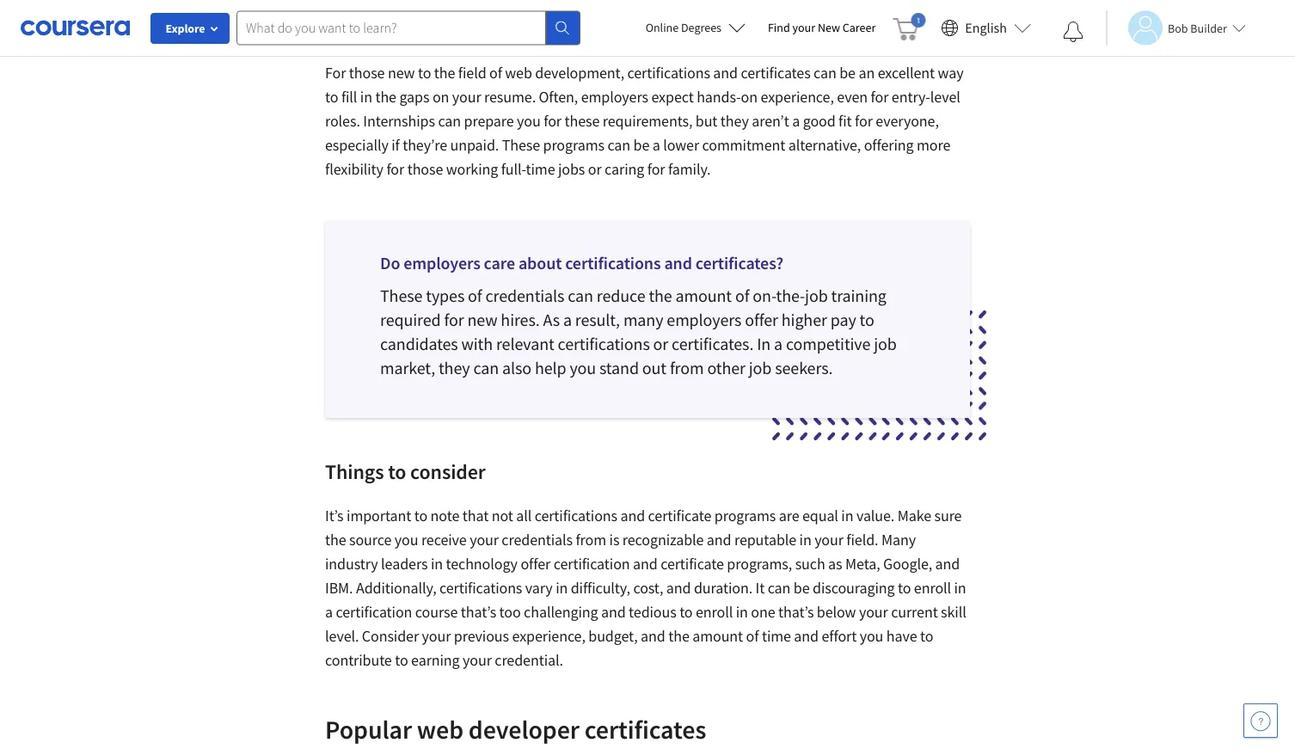 Task type: vqa. For each thing, say whether or not it's contained in the screenshot.
WHERE
no



Task type: locate. For each thing, give the bounding box(es) containing it.
0 vertical spatial new
[[388, 63, 415, 83]]

the
[[434, 63, 455, 83], [375, 87, 397, 107], [649, 285, 672, 307], [325, 530, 346, 550], [669, 627, 690, 646]]

they inside these types of credentials can reduce the amount of on-the-job training required for new hires. as a result, many employers offer higher pay to candidates with relevant certifications or certificates. in a competitive job market, they can also help you stand out from other job seekers.
[[439, 357, 470, 379]]

employers up types
[[404, 252, 481, 274]]

certifications up is at the bottom left of page
[[535, 506, 618, 526]]

on up aren't
[[741, 87, 758, 107]]

training
[[831, 285, 887, 307]]

be down the 'requirements,'
[[634, 135, 650, 155]]

0 vertical spatial or
[[588, 160, 602, 179]]

field
[[458, 63, 486, 83]]

enroll up current
[[914, 578, 951, 598]]

2 on from the left
[[741, 87, 758, 107]]

0 horizontal spatial time
[[526, 160, 555, 179]]

they down with
[[439, 357, 470, 379]]

these
[[502, 135, 540, 155], [380, 285, 423, 307]]

2 vertical spatial employers
[[667, 309, 742, 331]]

from left is at the bottom left of page
[[576, 530, 607, 550]]

experience, up good
[[761, 87, 834, 107]]

programs up reputable
[[715, 506, 776, 526]]

industry
[[325, 554, 378, 574]]

too
[[499, 603, 521, 622]]

but
[[696, 111, 718, 131]]

1 horizontal spatial from
[[670, 357, 704, 379]]

0 vertical spatial programs
[[543, 135, 605, 155]]

those
[[349, 63, 385, 83], [407, 160, 443, 179]]

popular web developer certificates
[[325, 713, 706, 745]]

0 vertical spatial time
[[526, 160, 555, 179]]

2 vertical spatial be
[[794, 578, 810, 598]]

budget,
[[589, 627, 638, 646]]

ibm.
[[325, 578, 353, 598]]

for
[[325, 63, 346, 83]]

on
[[433, 87, 449, 107], [741, 87, 758, 107]]

everyone,
[[876, 111, 939, 131]]

to right things
[[388, 458, 406, 484]]

to up gaps
[[418, 63, 431, 83]]

1 vertical spatial be
[[634, 135, 650, 155]]

0 vertical spatial offer
[[745, 309, 778, 331]]

a left lower
[[653, 135, 660, 155]]

google,
[[884, 554, 933, 574]]

unpaid.
[[450, 135, 499, 155]]

1 horizontal spatial they
[[721, 111, 749, 131]]

certificates?
[[696, 252, 784, 274]]

0 horizontal spatial or
[[588, 160, 602, 179]]

credentials inside these types of credentials can reduce the amount of on-the-job training required for new hires. as a result, many employers offer higher pay to candidates with relevant certifications or certificates. in a competitive job market, they can also help you stand out from other job seekers.
[[486, 285, 565, 307]]

in right equal
[[842, 506, 854, 526]]

0 vertical spatial enroll
[[914, 578, 951, 598]]

programs inside it's important to note that not all certifications and certificate programs are equal in value. make sure the source you receive your credentials from is recognizable and reputable in your field. many industry leaders in technology offer certification and certificate programs, such as meta, google, and ibm. additionally, certifications vary in difficulty, cost, and duration. it can be discouraging to enroll in a certification course that's too challenging and tedious to enroll in one that's below your current skill level. consider your previous experience, budget, and the amount of time and effort you have to contribute to earning your credential.
[[715, 506, 776, 526]]

a right in
[[774, 333, 783, 355]]

popular
[[325, 713, 412, 745]]

0 horizontal spatial they
[[439, 357, 470, 379]]

tedious
[[629, 603, 677, 622]]

stand
[[600, 357, 639, 379]]

time inside "for those new to the field of web development, certifications and certificates can be an excellent way to fill in the gaps on your resume. often, employers expect hands-on experience, even for entry-level roles. internships can prepare you for these requirements, but they aren't a good fit for everyone, especially if they're unpaid. these programs can be a lower commitment alternative, offering more flexibility for those working full-time jobs or caring for family."
[[526, 160, 555, 179]]

1 vertical spatial they
[[439, 357, 470, 379]]

to
[[418, 63, 431, 83], [325, 87, 338, 107], [860, 309, 875, 331], [388, 458, 406, 484], [414, 506, 428, 526], [898, 578, 911, 598], [680, 603, 693, 622], [920, 627, 934, 646], [395, 651, 408, 670]]

you left have
[[860, 627, 884, 646]]

internships
[[363, 111, 435, 131]]

certification
[[554, 554, 630, 574], [336, 603, 412, 622]]

developer
[[469, 713, 580, 745]]

the up many
[[649, 285, 672, 307]]

certification up 'consider' on the left of page
[[336, 603, 412, 622]]

to left fill
[[325, 87, 338, 107]]

offer up "vary"
[[521, 554, 551, 574]]

1 vertical spatial web
[[417, 713, 464, 745]]

or up out
[[653, 333, 669, 355]]

a down ibm.
[[325, 603, 333, 622]]

1 vertical spatial amount
[[693, 627, 743, 646]]

on right gaps
[[433, 87, 449, 107]]

and up cost,
[[633, 554, 658, 574]]

online degrees button
[[632, 9, 760, 46]]

1 vertical spatial or
[[653, 333, 669, 355]]

0 vertical spatial they
[[721, 111, 749, 131]]

1 vertical spatial experience,
[[512, 627, 586, 646]]

in up skill
[[954, 578, 967, 598]]

or
[[588, 160, 602, 179], [653, 333, 669, 355]]

1 vertical spatial these
[[380, 285, 423, 307]]

0 horizontal spatial employers
[[404, 252, 481, 274]]

and inside "for those new to the field of web development, certifications and certificates can be an excellent way to fill in the gaps on your resume. often, employers expect hands-on experience, even for entry-level roles. internships can prepare you for these requirements, but they aren't a good fit for everyone, especially if they're unpaid. these programs can be a lower commitment alternative, offering more flexibility for those working full-time jobs or caring for family."
[[713, 63, 738, 83]]

your down field
[[452, 87, 481, 107]]

to down google, at the bottom of the page
[[898, 578, 911, 598]]

time down one
[[762, 627, 791, 646]]

1 vertical spatial certification
[[336, 603, 412, 622]]

0 vertical spatial experience,
[[761, 87, 834, 107]]

web up 'resume.'
[[505, 63, 532, 83]]

programs up jobs
[[543, 135, 605, 155]]

1 vertical spatial programs
[[715, 506, 776, 526]]

from inside it's important to note that not all certifications and certificate programs are equal in value. make sure the source you receive your credentials from is recognizable and reputable in your field. many industry leaders in technology offer certification and certificate programs, such as meta, google, and ibm. additionally, certifications vary in difficulty, cost, and duration. it can be discouraging to enroll in a certification course that's too challenging and tedious to enroll in one that's below your current skill level. consider your previous experience, budget, and the amount of time and effort you have to contribute to earning your credential.
[[576, 530, 607, 550]]

1 horizontal spatial be
[[794, 578, 810, 598]]

2 horizontal spatial employers
[[667, 309, 742, 331]]

can down with
[[473, 357, 499, 379]]

of
[[489, 63, 502, 83], [468, 285, 482, 307], [735, 285, 750, 307], [746, 627, 759, 646]]

1 horizontal spatial web
[[505, 63, 532, 83]]

in
[[360, 87, 372, 107], [842, 506, 854, 526], [800, 530, 812, 550], [431, 554, 443, 574], [556, 578, 568, 598], [954, 578, 967, 598], [736, 603, 748, 622]]

is
[[610, 530, 620, 550]]

new up with
[[467, 309, 498, 331]]

offering
[[864, 135, 914, 155]]

lower
[[663, 135, 699, 155]]

certifications down result,
[[558, 333, 650, 355]]

you
[[517, 111, 541, 131], [570, 357, 596, 379], [395, 530, 418, 550], [860, 627, 884, 646]]

these inside "for those new to the field of web development, certifications and certificates can be an excellent way to fill in the gaps on your resume. often, employers expect hands-on experience, even for entry-level roles. internships can prepare you for these requirements, but they aren't a good fit for everyone, especially if they're unpaid. these programs can be a lower commitment alternative, offering more flexibility for those working full-time jobs or caring for family."
[[502, 135, 540, 155]]

None search field
[[237, 11, 581, 45]]

certification up difficulty,
[[554, 554, 630, 574]]

or right jobs
[[588, 160, 602, 179]]

they up commitment
[[721, 111, 749, 131]]

other
[[707, 357, 746, 379]]

certifications inside these types of credentials can reduce the amount of on-the-job training required for new hires. as a result, many employers offer higher pay to candidates with relevant certifications or certificates. in a competitive job market, they can also help you stand out from other job seekers.
[[558, 333, 650, 355]]

find your new career
[[768, 20, 876, 35]]

web
[[505, 63, 532, 83], [417, 713, 464, 745]]

those down they're
[[407, 160, 443, 179]]

as
[[543, 309, 560, 331]]

0 vertical spatial credentials
[[486, 285, 565, 307]]

programs
[[543, 135, 605, 155], [715, 506, 776, 526]]

of left on-
[[735, 285, 750, 307]]

job up higher
[[805, 285, 828, 307]]

1 vertical spatial time
[[762, 627, 791, 646]]

1 horizontal spatial on
[[741, 87, 758, 107]]

in right fill
[[360, 87, 372, 107]]

level
[[931, 87, 961, 107]]

recognizable
[[623, 530, 704, 550]]

0 vertical spatial amount
[[676, 285, 732, 307]]

be down such
[[794, 578, 810, 598]]

offer
[[745, 309, 778, 331], [521, 554, 551, 574]]

development,
[[535, 63, 625, 83]]

time inside it's important to note that not all certifications and certificate programs are equal in value. make sure the source you receive your credentials from is recognizable and reputable in your field. many industry leaders in technology offer certification and certificate programs, such as meta, google, and ibm. additionally, certifications vary in difficulty, cost, and duration. it can be discouraging to enroll in a certification course that's too challenging and tedious to enroll in one that's below your current skill level. consider your previous experience, budget, and the amount of time and effort you have to contribute to earning your credential.
[[762, 627, 791, 646]]

0 horizontal spatial those
[[349, 63, 385, 83]]

0 horizontal spatial enroll
[[696, 603, 733, 622]]

certifications up expect
[[628, 63, 710, 83]]

0 vertical spatial job
[[805, 285, 828, 307]]

result,
[[575, 309, 620, 331]]

0 vertical spatial employers
[[581, 87, 649, 107]]

shopping cart: 1 item image
[[893, 13, 926, 40]]

0 horizontal spatial that's
[[461, 603, 496, 622]]

for right caring
[[647, 160, 665, 179]]

credentials up hires.
[[486, 285, 565, 307]]

certificate down recognizable
[[661, 554, 724, 574]]

new up gaps
[[388, 63, 415, 83]]

amount down duration.
[[693, 627, 743, 646]]

0 horizontal spatial experience,
[[512, 627, 586, 646]]

your up "as"
[[815, 530, 844, 550]]

and up hands-
[[713, 63, 738, 83]]

or inside "for those new to the field of web development, certifications and certificates can be an excellent way to fill in the gaps on your resume. often, employers expect hands-on experience, even for entry-level roles. internships can prepare you for these requirements, but they aren't a good fit for everyone, especially if they're unpaid. these programs can be a lower commitment alternative, offering more flexibility for those working full-time jobs or caring for family."
[[588, 160, 602, 179]]

0 horizontal spatial certification
[[336, 603, 412, 622]]

experience,
[[761, 87, 834, 107], [512, 627, 586, 646]]

an
[[859, 63, 875, 83]]

enroll down duration.
[[696, 603, 733, 622]]

new inside "for those new to the field of web development, certifications and certificates can be an excellent way to fill in the gaps on your resume. often, employers expect hands-on experience, even for entry-level roles. internships can prepare you for these requirements, but they aren't a good fit for everyone, especially if they're unpaid. these programs can be a lower commitment alternative, offering more flexibility for those working full-time jobs or caring for family."
[[388, 63, 415, 83]]

are
[[779, 506, 800, 526]]

your
[[793, 20, 816, 35], [452, 87, 481, 107], [470, 530, 499, 550], [815, 530, 844, 550], [859, 603, 888, 622], [422, 627, 451, 646], [463, 651, 492, 670]]

credential.
[[495, 651, 563, 670]]

1 vertical spatial offer
[[521, 554, 551, 574]]

amount inside these types of credentials can reduce the amount of on-the-job training required for new hires. as a result, many employers offer higher pay to candidates with relevant certifications or certificates. in a competitive job market, they can also help you stand out from other job seekers.
[[676, 285, 732, 307]]

and left effort on the right of page
[[794, 627, 819, 646]]

new
[[388, 63, 415, 83], [467, 309, 498, 331]]

offer up in
[[745, 309, 778, 331]]

1 horizontal spatial that's
[[779, 603, 814, 622]]

the up internships
[[375, 87, 397, 107]]

1 vertical spatial credentials
[[502, 530, 573, 550]]

1 vertical spatial from
[[576, 530, 607, 550]]

you down 'resume.'
[[517, 111, 541, 131]]

1 vertical spatial employers
[[404, 252, 481, 274]]

job down training
[[874, 333, 897, 355]]

1 on from the left
[[433, 87, 449, 107]]

1 horizontal spatial experience,
[[761, 87, 834, 107]]

1 vertical spatial new
[[467, 309, 498, 331]]

do
[[380, 252, 400, 274]]

and right cost,
[[667, 578, 691, 598]]

of right field
[[489, 63, 502, 83]]

can up result,
[[568, 285, 593, 307]]

higher
[[782, 309, 827, 331]]

0 vertical spatial these
[[502, 135, 540, 155]]

can right it at bottom right
[[768, 578, 791, 598]]

1 horizontal spatial programs
[[715, 506, 776, 526]]

0 vertical spatial those
[[349, 63, 385, 83]]

amount down certificates?
[[676, 285, 732, 307]]

0 vertical spatial web
[[505, 63, 532, 83]]

that's right one
[[779, 603, 814, 622]]

english
[[965, 19, 1007, 37]]

1 horizontal spatial new
[[467, 309, 498, 331]]

0 horizontal spatial offer
[[521, 554, 551, 574]]

fill
[[341, 87, 357, 107]]

offer inside these types of credentials can reduce the amount of on-the-job training required for new hires. as a result, many employers offer higher pay to candidates with relevant certifications or certificates. in a competitive job market, they can also help you stand out from other job seekers.
[[745, 309, 778, 331]]

web down earning
[[417, 713, 464, 745]]

0 vertical spatial from
[[670, 357, 704, 379]]

employers up the these
[[581, 87, 649, 107]]

types
[[426, 285, 465, 307]]

for down types
[[444, 309, 464, 331]]

way
[[938, 63, 964, 83]]

1 horizontal spatial or
[[653, 333, 669, 355]]

these up required
[[380, 285, 423, 307]]

from right out
[[670, 357, 704, 379]]

credentials down all
[[502, 530, 573, 550]]

1 horizontal spatial certification
[[554, 554, 630, 574]]

things to consider
[[325, 458, 486, 484]]

employers up certificates.
[[667, 309, 742, 331]]

out
[[642, 357, 667, 379]]

and left certificates?
[[664, 252, 692, 274]]

1 horizontal spatial offer
[[745, 309, 778, 331]]

for down often,
[[544, 111, 562, 131]]

0 horizontal spatial job
[[749, 357, 772, 379]]

1 horizontal spatial job
[[805, 285, 828, 307]]

0 horizontal spatial on
[[433, 87, 449, 107]]

contribute
[[325, 651, 392, 670]]

0 horizontal spatial certificates
[[585, 713, 706, 745]]

2 that's from the left
[[779, 603, 814, 622]]

1 vertical spatial job
[[874, 333, 897, 355]]

reduce
[[597, 285, 646, 307]]

be left an
[[840, 63, 856, 83]]

source
[[349, 530, 392, 550]]

0 vertical spatial certificates
[[741, 63, 811, 83]]

employers inside these types of credentials can reduce the amount of on-the-job training required for new hires. as a result, many employers offer higher pay to candidates with relevant certifications or certificates. in a competitive job market, they can also help you stand out from other job seekers.
[[667, 309, 742, 331]]

amount
[[676, 285, 732, 307], [693, 627, 743, 646]]

that's up the previous
[[461, 603, 496, 622]]

flexibility
[[325, 160, 384, 179]]

1 horizontal spatial time
[[762, 627, 791, 646]]

to inside these types of credentials can reduce the amount of on-the-job training required for new hires. as a result, many employers offer higher pay to candidates with relevant certifications or certificates. in a competitive job market, they can also help you stand out from other job seekers.
[[860, 309, 875, 331]]

0 vertical spatial be
[[840, 63, 856, 83]]

time left jobs
[[526, 160, 555, 179]]

0 horizontal spatial web
[[417, 713, 464, 745]]

for inside these types of credentials can reduce the amount of on-the-job training required for new hires. as a result, many employers offer higher pay to candidates with relevant certifications or certificates. in a competitive job market, they can also help you stand out from other job seekers.
[[444, 309, 464, 331]]

online degrees
[[646, 20, 722, 35]]

1 horizontal spatial those
[[407, 160, 443, 179]]

1 horizontal spatial these
[[502, 135, 540, 155]]

career
[[843, 20, 876, 35]]

your down course
[[422, 627, 451, 646]]

care
[[484, 252, 515, 274]]

relevant
[[496, 333, 555, 355]]

and left reputable
[[707, 530, 732, 550]]

not
[[492, 506, 513, 526]]

0 horizontal spatial these
[[380, 285, 423, 307]]

can up caring
[[608, 135, 631, 155]]

certificates
[[741, 63, 811, 83], [585, 713, 706, 745]]

of down one
[[746, 627, 759, 646]]

1 horizontal spatial certificates
[[741, 63, 811, 83]]

earning
[[411, 651, 460, 670]]

0 horizontal spatial from
[[576, 530, 607, 550]]

sure
[[935, 506, 962, 526]]

find your new career link
[[760, 17, 885, 39]]

offer inside it's important to note that not all certifications and certificate programs are equal in value. make sure the source you receive your credentials from is recognizable and reputable in your field. many industry leaders in technology offer certification and certificate programs, such as meta, google, and ibm. additionally, certifications vary in difficulty, cost, and duration. it can be discouraging to enroll in a certification course that's too challenging and tedious to enroll in one that's below your current skill level. consider your previous experience, budget, and the amount of time and effort you have to contribute to earning your credential.
[[521, 554, 551, 574]]

1 horizontal spatial employers
[[581, 87, 649, 107]]

0 horizontal spatial programs
[[543, 135, 605, 155]]

required
[[380, 309, 441, 331]]

1 vertical spatial certificates
[[585, 713, 706, 745]]

0 horizontal spatial new
[[388, 63, 415, 83]]

job down in
[[749, 357, 772, 379]]

from inside these types of credentials can reduce the amount of on-the-job training required for new hires. as a result, many employers offer higher pay to candidates with relevant certifications or certificates. in a competitive job market, they can also help you stand out from other job seekers.
[[670, 357, 704, 379]]



Task type: describe. For each thing, give the bounding box(es) containing it.
as
[[828, 554, 843, 574]]

these
[[565, 111, 600, 131]]

note
[[431, 506, 460, 526]]

important
[[347, 506, 411, 526]]

english button
[[934, 0, 1038, 56]]

degrees
[[681, 20, 722, 35]]

resume.
[[484, 87, 536, 107]]

about
[[519, 252, 562, 274]]

many
[[882, 530, 916, 550]]

have
[[887, 627, 917, 646]]

many
[[624, 309, 664, 331]]

2 horizontal spatial be
[[840, 63, 856, 83]]

experience, inside it's important to note that not all certifications and certificate programs are equal in value. make sure the source you receive your credentials from is recognizable and reputable in your field. many industry leaders in technology offer certification and certificate programs, such as meta, google, and ibm. additionally, certifications vary in difficulty, cost, and duration. it can be discouraging to enroll in a certification course that's too challenging and tedious to enroll in one that's below your current skill level. consider your previous experience, budget, and the amount of time and effort you have to contribute to earning your credential.
[[512, 627, 586, 646]]

certifications down technology
[[440, 578, 522, 598]]

programs,
[[727, 554, 792, 574]]

and right google, at the bottom of the page
[[936, 554, 960, 574]]

the down it's
[[325, 530, 346, 550]]

your down the previous
[[463, 651, 492, 670]]

family.
[[668, 160, 711, 179]]

can inside it's important to note that not all certifications and certificate programs are equal in value. make sure the source you receive your credentials from is recognizable and reputable in your field. many industry leaders in technology offer certification and certificate programs, such as meta, google, and ibm. additionally, certifications vary in difficulty, cost, and duration. it can be discouraging to enroll in a certification course that's too challenging and tedious to enroll in one that's below your current skill level. consider your previous experience, budget, and the amount of time and effort you have to contribute to earning your credential.
[[768, 578, 791, 598]]

1 vertical spatial those
[[407, 160, 443, 179]]

skill
[[941, 603, 967, 622]]

working
[[446, 160, 498, 179]]

they inside "for those new to the field of web development, certifications and certificates can be an excellent way to fill in the gaps on your resume. often, employers expect hands-on experience, even for entry-level roles. internships can prepare you for these requirements, but they aren't a good fit for everyone, especially if they're unpaid. these programs can be a lower commitment alternative, offering more flexibility for those working full-time jobs or caring for family."
[[721, 111, 749, 131]]

it's important to note that not all certifications and certificate programs are equal in value. make sure the source you receive your credentials from is recognizable and reputable in your field. many industry leaders in technology offer certification and certificate programs, such as meta, google, and ibm. additionally, certifications vary in difficulty, cost, and duration. it can be discouraging to enroll in a certification course that's too challenging and tedious to enroll in one that's below your current skill level. consider your previous experience, budget, and the amount of time and effort you have to contribute to earning your credential.
[[325, 506, 967, 670]]

the inside these types of credentials can reduce the amount of on-the-job training required for new hires. as a result, many employers offer higher pay to candidates with relevant certifications or certificates. in a competitive job market, they can also help you stand out from other job seekers.
[[649, 285, 672, 307]]

certifications inside "for those new to the field of web development, certifications and certificates can be an excellent way to fill in the gaps on your resume. often, employers expect hands-on experience, even for entry-level roles. internships can prepare you for these requirements, but they aren't a good fit for everyone, especially if they're unpaid. these programs can be a lower commitment alternative, offering more flexibility for those working full-time jobs or caring for family."
[[628, 63, 710, 83]]

jobs
[[558, 160, 585, 179]]

0 vertical spatial certificate
[[648, 506, 712, 526]]

certificates inside "for those new to the field of web development, certifications and certificates can be an excellent way to fill in the gaps on your resume. often, employers expect hands-on experience, even for entry-level roles. internships can prepare you for these requirements, but they aren't a good fit for everyone, especially if they're unpaid. these programs can be a lower commitment alternative, offering more flexibility for those working full-time jobs or caring for family."
[[741, 63, 811, 83]]

can up they're
[[438, 111, 461, 131]]

certificates.
[[672, 333, 754, 355]]

these inside these types of credentials can reduce the amount of on-the-job training required for new hires. as a result, many employers offer higher pay to candidates with relevant certifications or certificates. in a competitive job market, they can also help you stand out from other job seekers.
[[380, 285, 423, 307]]

0 horizontal spatial be
[[634, 135, 650, 155]]

of inside it's important to note that not all certifications and certificate programs are equal in value. make sure the source you receive your credentials from is recognizable and reputable in your field. many industry leaders in technology offer certification and certificate programs, such as meta, google, and ibm. additionally, certifications vary in difficulty, cost, and duration. it can be discouraging to enroll in a certification course that's too challenging and tedious to enroll in one that's below your current skill level. consider your previous experience, budget, and the amount of time and effort you have to contribute to earning your credential.
[[746, 627, 759, 646]]

candidates
[[380, 333, 458, 355]]

cost,
[[633, 578, 664, 598]]

that
[[463, 506, 489, 526]]

be inside it's important to note that not all certifications and certificate programs are equal in value. make sure the source you receive your credentials from is recognizable and reputable in your field. many industry leaders in technology offer certification and certificate programs, such as meta, google, and ibm. additionally, certifications vary in difficulty, cost, and duration. it can be discouraging to enroll in a certification course that's too challenging and tedious to enroll in one that's below your current skill level. consider your previous experience, budget, and the amount of time and effort you have to contribute to earning your credential.
[[794, 578, 810, 598]]

coursera image
[[21, 14, 130, 42]]

especially
[[325, 135, 389, 155]]

a inside it's important to note that not all certifications and certificate programs are equal in value. make sure the source you receive your credentials from is recognizable and reputable in your field. many industry leaders in technology offer certification and certificate programs, such as meta, google, and ibm. additionally, certifications vary in difficulty, cost, and duration. it can be discouraging to enroll in a certification course that's too challenging and tedious to enroll in one that's below your current skill level. consider your previous experience, budget, and the amount of time and effort you have to contribute to earning your credential.
[[325, 603, 333, 622]]

entry-
[[892, 87, 931, 107]]

gaps
[[400, 87, 430, 107]]

in up such
[[800, 530, 812, 550]]

full-
[[501, 160, 526, 179]]

help center image
[[1251, 711, 1271, 731]]

duration.
[[694, 578, 753, 598]]

for down 'if'
[[387, 160, 404, 179]]

2 vertical spatial job
[[749, 357, 772, 379]]

it
[[756, 578, 765, 598]]

on-
[[753, 285, 776, 307]]

aren't
[[752, 111, 789, 131]]

to left note
[[414, 506, 428, 526]]

1 that's from the left
[[461, 603, 496, 622]]

often,
[[539, 87, 578, 107]]

to right have
[[920, 627, 934, 646]]

What do you want to learn? text field
[[237, 11, 546, 45]]

pay
[[831, 309, 856, 331]]

programs inside "for those new to the field of web development, certifications and certificates can be an excellent way to fill in the gaps on your resume. often, employers expect hands-on experience, even for entry-level roles. internships can prepare you for these requirements, but they aren't a good fit for everyone, especially if they're unpaid. these programs can be a lower commitment alternative, offering more flexibility for those working full-time jobs or caring for family."
[[543, 135, 605, 155]]

0 vertical spatial certification
[[554, 554, 630, 574]]

challenging
[[524, 603, 598, 622]]

2 horizontal spatial job
[[874, 333, 897, 355]]

with
[[462, 333, 493, 355]]

even
[[837, 87, 868, 107]]

seekers.
[[775, 357, 833, 379]]

online
[[646, 20, 679, 35]]

leaders
[[381, 554, 428, 574]]

in right "vary"
[[556, 578, 568, 598]]

and up recognizable
[[621, 506, 645, 526]]

vary
[[525, 578, 553, 598]]

consider
[[362, 627, 419, 646]]

show notifications image
[[1063, 22, 1084, 42]]

1 horizontal spatial enroll
[[914, 578, 951, 598]]

receive
[[421, 530, 467, 550]]

market,
[[380, 357, 435, 379]]

and down tedious at the bottom
[[641, 627, 666, 646]]

hires.
[[501, 309, 540, 331]]

your inside "for those new to the field of web development, certifications and certificates can be an excellent way to fill in the gaps on your resume. often, employers expect hands-on experience, even for entry-level roles. internships can prepare you for these requirements, but they aren't a good fit for everyone, especially if they're unpaid. these programs can be a lower commitment alternative, offering more flexibility for those working full-time jobs or caring for family."
[[452, 87, 481, 107]]

difficulty,
[[571, 578, 630, 598]]

in left one
[[736, 603, 748, 622]]

competitive
[[786, 333, 871, 355]]

your up technology
[[470, 530, 499, 550]]

technology
[[446, 554, 518, 574]]

certifications up reduce
[[565, 252, 661, 274]]

a left good
[[792, 111, 800, 131]]

more
[[917, 135, 951, 155]]

all
[[516, 506, 532, 526]]

previous
[[454, 627, 509, 646]]

your down discouraging on the bottom
[[859, 603, 888, 622]]

roles.
[[325, 111, 360, 131]]

1 vertical spatial certificate
[[661, 554, 724, 574]]

good
[[803, 111, 836, 131]]

experience, inside "for those new to the field of web development, certifications and certificates can be an excellent way to fill in the gaps on your resume. often, employers expect hands-on experience, even for entry-level roles. internships can prepare you for these requirements, but they aren't a good fit for everyone, especially if they're unpaid. these programs can be a lower commitment alternative, offering more flexibility for those working full-time jobs or caring for family."
[[761, 87, 834, 107]]

new
[[818, 20, 840, 35]]

value.
[[857, 506, 895, 526]]

employers inside "for those new to the field of web development, certifications and certificates can be an excellent way to fill in the gaps on your resume. often, employers expect hands-on experience, even for entry-level roles. internships can prepare you for these requirements, but they aren't a good fit for everyone, especially if they're unpaid. these programs can be a lower commitment alternative, offering more flexibility for those working full-time jobs or caring for family."
[[581, 87, 649, 107]]

and up 'budget,'
[[601, 603, 626, 622]]

bob builder
[[1168, 20, 1227, 36]]

of inside "for those new to the field of web development, certifications and certificates can be an excellent way to fill in the gaps on your resume. often, employers expect hands-on experience, even for entry-level roles. internships can prepare you for these requirements, but they aren't a good fit for everyone, especially if they're unpaid. these programs can be a lower commitment alternative, offering more flexibility for those working full-time jobs or caring for family."
[[489, 63, 502, 83]]

the down tedious at the bottom
[[669, 627, 690, 646]]

1 vertical spatial enroll
[[696, 603, 733, 622]]

equal
[[803, 506, 839, 526]]

discouraging
[[813, 578, 895, 598]]

prepare
[[464, 111, 514, 131]]

for right even
[[871, 87, 889, 107]]

to down 'consider' on the left of page
[[395, 651, 408, 670]]

you inside "for those new to the field of web development, certifications and certificates can be an excellent way to fill in the gaps on your resume. often, employers expect hands-on experience, even for entry-level roles. internships can prepare you for these requirements, but they aren't a good fit for everyone, especially if they're unpaid. these programs can be a lower commitment alternative, offering more flexibility for those working full-time jobs or caring for family."
[[517, 111, 541, 131]]

reputable
[[735, 530, 797, 550]]

for those new to the field of web development, certifications and certificates can be an excellent way to fill in the gaps on your resume. often, employers expect hands-on experience, even for entry-level roles. internships can prepare you for these requirements, but they aren't a good fit for everyone, especially if they're unpaid. these programs can be a lower commitment alternative, offering more flexibility for those working full-time jobs or caring for family.
[[325, 63, 964, 179]]

expect
[[652, 87, 694, 107]]

credentials inside it's important to note that not all certifications and certificate programs are equal in value. make sure the source you receive your credentials from is recognizable and reputable in your field. many industry leaders in technology offer certification and certificate programs, such as meta, google, and ibm. additionally, certifications vary in difficulty, cost, and duration. it can be discouraging to enroll in a certification course that's too challenging and tedious to enroll in one that's below your current skill level. consider your previous experience, budget, and the amount of time and effort you have to contribute to earning your credential.
[[502, 530, 573, 550]]

or inside these types of credentials can reduce the amount of on-the-job training required for new hires. as a result, many employers offer higher pay to candidates with relevant certifications or certificates. in a competitive job market, they can also help you stand out from other job seekers.
[[653, 333, 669, 355]]

hands-
[[697, 87, 741, 107]]

in inside "for those new to the field of web development, certifications and certificates can be an excellent way to fill in the gaps on your resume. often, employers expect hands-on experience, even for entry-level roles. internships can prepare you for these requirements, but they aren't a good fit for everyone, especially if they're unpaid. these programs can be a lower commitment alternative, offering more flexibility for those working full-time jobs or caring for family."
[[360, 87, 372, 107]]

if
[[392, 135, 400, 155]]

alternative,
[[789, 135, 861, 155]]

consider
[[410, 458, 486, 484]]

of right types
[[468, 285, 482, 307]]

a right as
[[563, 309, 572, 331]]

in down receive
[[431, 554, 443, 574]]

below
[[817, 603, 856, 622]]

your right find
[[793, 20, 816, 35]]

can left an
[[814, 63, 837, 83]]

they're
[[403, 135, 447, 155]]

amount inside it's important to note that not all certifications and certificate programs are equal in value. make sure the source you receive your credentials from is recognizable and reputable in your field. many industry leaders in technology offer certification and certificate programs, such as meta, google, and ibm. additionally, certifications vary in difficulty, cost, and duration. it can be discouraging to enroll in a certification course that's too challenging and tedious to enroll in one that's below your current skill level. consider your previous experience, budget, and the amount of time and effort you have to contribute to earning your credential.
[[693, 627, 743, 646]]

you up leaders
[[395, 530, 418, 550]]

course
[[415, 603, 458, 622]]

such
[[795, 554, 825, 574]]

the left field
[[434, 63, 455, 83]]

bob builder button
[[1106, 11, 1246, 45]]

make
[[898, 506, 932, 526]]

current
[[891, 603, 938, 622]]

web inside "for those new to the field of web development, certifications and certificates can be an excellent way to fill in the gaps on your resume. often, employers expect hands-on experience, even for entry-level roles. internships can prepare you for these requirements, but they aren't a good fit for everyone, especially if they're unpaid. these programs can be a lower commitment alternative, offering more flexibility for those working full-time jobs or caring for family."
[[505, 63, 532, 83]]

level.
[[325, 627, 359, 646]]

also
[[502, 357, 532, 379]]

you inside these types of credentials can reduce the amount of on-the-job training required for new hires. as a result, many employers offer higher pay to candidates with relevant certifications or certificates. in a competitive job market, they can also help you stand out from other job seekers.
[[570, 357, 596, 379]]

to right tedious at the bottom
[[680, 603, 693, 622]]

new inside these types of credentials can reduce the amount of on-the-job training required for new hires. as a result, many employers offer higher pay to candidates with relevant certifications or certificates. in a competitive job market, they can also help you stand out from other job seekers.
[[467, 309, 498, 331]]

requirements,
[[603, 111, 693, 131]]

explore
[[166, 21, 205, 36]]

for right fit at the right
[[855, 111, 873, 131]]



